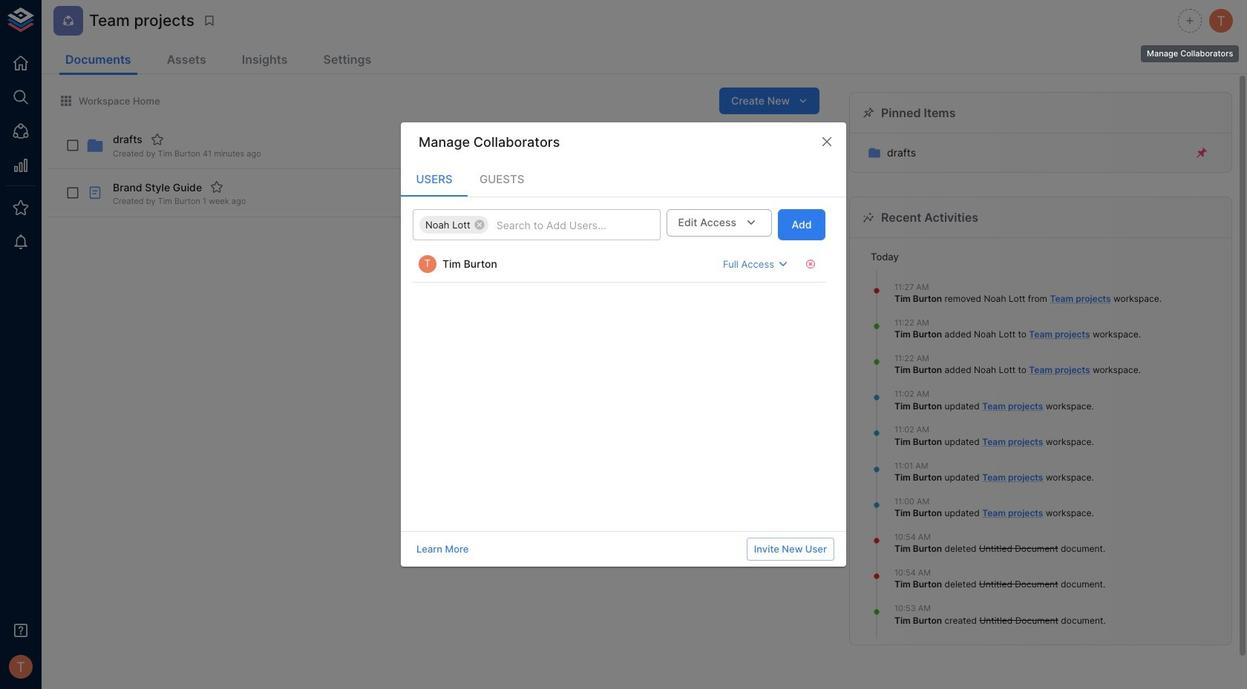 Task type: locate. For each thing, give the bounding box(es) containing it.
bookmark image
[[203, 14, 216, 27]]

tooltip
[[1140, 35, 1241, 64]]

tab list
[[401, 161, 846, 197]]

dialog
[[401, 123, 846, 567]]

favorite image
[[151, 133, 164, 146]]



Task type: describe. For each thing, give the bounding box(es) containing it.
favorite image
[[210, 181, 224, 194]]

Search to Add Users... text field
[[491, 216, 612, 234]]

unpin image
[[1195, 146, 1209, 160]]



Task type: vqa. For each thing, say whether or not it's contained in the screenshot.
Settings icon
no



